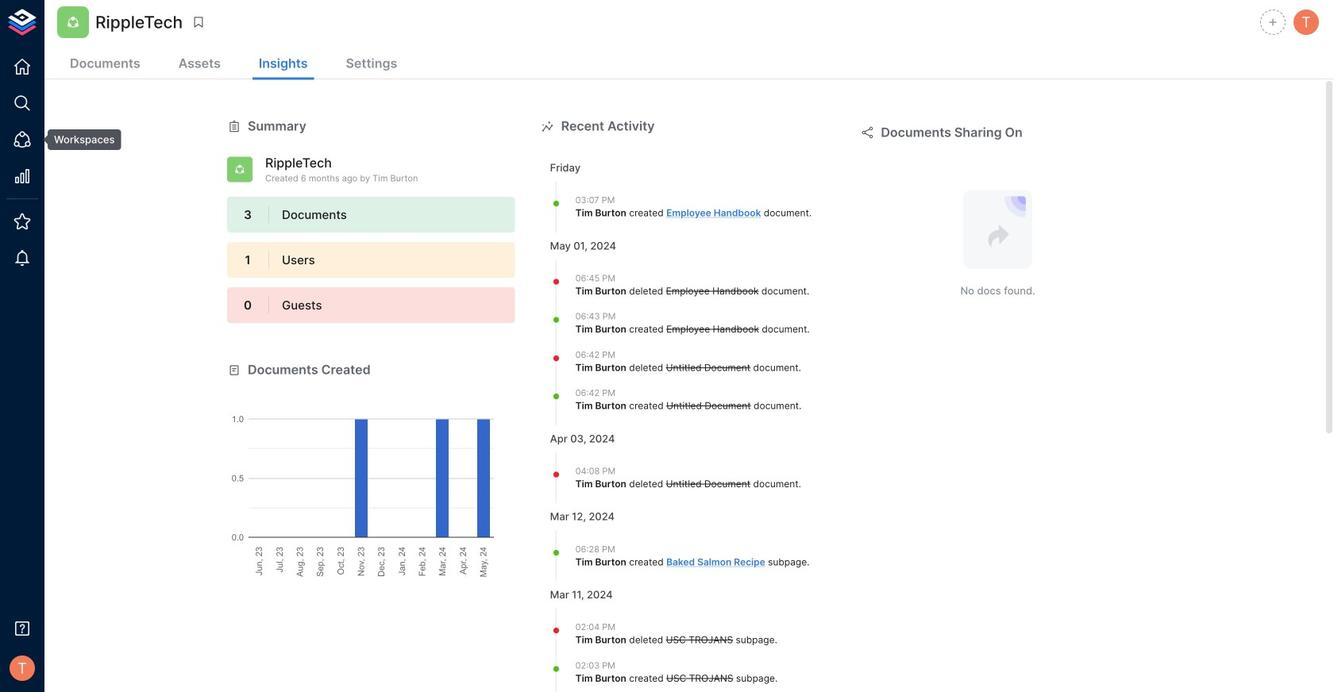 Task type: vqa. For each thing, say whether or not it's contained in the screenshot.
the a chart. Image
yes



Task type: locate. For each thing, give the bounding box(es) containing it.
a chart. element
[[227, 379, 516, 578]]

bookmark image
[[192, 15, 206, 29]]

tooltip
[[37, 129, 121, 150]]

a chart. image
[[227, 379, 516, 578]]



